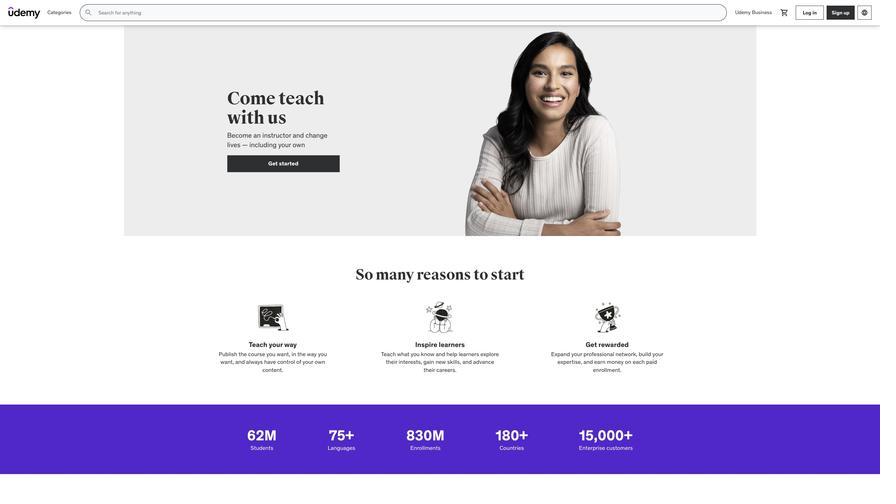 Task type: vqa. For each thing, say whether or not it's contained in the screenshot.
professional
yes



Task type: locate. For each thing, give the bounding box(es) containing it.
your
[[278, 141, 291, 149], [269, 341, 283, 349], [572, 351, 582, 358], [653, 351, 664, 358], [303, 359, 314, 366]]

udemy business link
[[731, 4, 776, 21]]

help
[[447, 351, 458, 358]]

0 horizontal spatial own
[[293, 141, 305, 149]]

want, down publish
[[221, 359, 234, 366]]

180+ countries
[[496, 427, 528, 452]]

1 horizontal spatial you
[[318, 351, 327, 358]]

publish
[[219, 351, 237, 358]]

earn
[[595, 359, 606, 366]]

log in
[[803, 9, 817, 16]]

categories button
[[43, 4, 76, 21]]

learners up help
[[439, 341, 465, 349]]

careers.
[[437, 366, 457, 373]]

what
[[397, 351, 410, 358]]

1 the from the left
[[239, 351, 247, 358]]

money
[[607, 359, 624, 366]]

teach
[[279, 88, 324, 110]]

and
[[293, 131, 304, 140], [436, 351, 445, 358], [235, 359, 245, 366], [463, 359, 472, 366], [584, 359, 593, 366]]

3 you from the left
[[411, 351, 420, 358]]

teach your way publish the course you want, in the way you want, and always have control of your own content.
[[219, 341, 327, 373]]

and inside the get rewarded expand your professional network, build your expertise, and earn money on each paid enrollment.
[[584, 359, 593, 366]]

get for started
[[268, 160, 278, 167]]

1 vertical spatial get
[[586, 341, 597, 349]]

their down gain
[[424, 366, 435, 373]]

teach up course
[[249, 341, 267, 349]]

own up started
[[293, 141, 305, 149]]

15,000+ enterprise customers
[[579, 427, 633, 452]]

1 horizontal spatial the
[[298, 351, 306, 358]]

get inside the get rewarded expand your professional network, build your expertise, and earn money on each paid enrollment.
[[586, 341, 597, 349]]

students
[[251, 445, 273, 452]]

their down what
[[386, 359, 398, 366]]

network,
[[616, 351, 638, 358]]

and right the skills,
[[463, 359, 472, 366]]

0 horizontal spatial their
[[386, 359, 398, 366]]

so many reasons to start
[[356, 266, 525, 284]]

0 horizontal spatial you
[[267, 351, 275, 358]]

0 vertical spatial own
[[293, 141, 305, 149]]

—
[[242, 141, 248, 149]]

learners
[[439, 341, 465, 349], [459, 351, 479, 358]]

have
[[264, 359, 276, 366]]

become
[[227, 131, 252, 140]]

log
[[803, 9, 812, 16]]

get left started
[[268, 160, 278, 167]]

their
[[386, 359, 398, 366], [424, 366, 435, 373]]

1 vertical spatial own
[[315, 359, 325, 366]]

explore
[[481, 351, 499, 358]]

1 horizontal spatial teach
[[381, 351, 396, 358]]

your right of
[[303, 359, 314, 366]]

learners up the skills,
[[459, 351, 479, 358]]

sign up
[[832, 9, 850, 16]]

reasons
[[417, 266, 471, 284]]

many
[[376, 266, 414, 284]]

1 you from the left
[[267, 351, 275, 358]]

0 vertical spatial in
[[813, 9, 817, 16]]

62m
[[247, 427, 277, 445]]

own inside 'teach your way publish the course you want, in the way you want, and always have control of your own content.'
[[315, 359, 325, 366]]

Search for anything text field
[[97, 7, 718, 19]]

0 vertical spatial teach
[[249, 341, 267, 349]]

0 vertical spatial get
[[268, 160, 278, 167]]

the
[[239, 351, 247, 358], [298, 351, 306, 358]]

1 horizontal spatial own
[[315, 359, 325, 366]]

get for rewarded
[[586, 341, 597, 349]]

62m students
[[247, 427, 277, 452]]

rewarded
[[599, 341, 629, 349]]

you inside inspire learners teach what you know and help learners explore their interests, gain new skills, and advance their careers.
[[411, 351, 420, 358]]

and left change
[[293, 131, 304, 140]]

0 horizontal spatial get
[[268, 160, 278, 167]]

get started
[[268, 160, 299, 167]]

0 horizontal spatial the
[[239, 351, 247, 358]]

your up have
[[269, 341, 283, 349]]

udemy
[[736, 9, 751, 16]]

sign up link
[[827, 6, 855, 20]]

in right log
[[813, 9, 817, 16]]

change
[[306, 131, 328, 140]]

gain
[[424, 359, 434, 366]]

teach left what
[[381, 351, 396, 358]]

in up control
[[292, 351, 296, 358]]

teach inside 'teach your way publish the course you want, in the way you want, and always have control of your own content.'
[[249, 341, 267, 349]]

own right of
[[315, 359, 325, 366]]

1 horizontal spatial in
[[813, 9, 817, 16]]

inspire learners teach what you know and help learners explore their interests, gain new skills, and advance their careers.
[[381, 341, 499, 373]]

professional
[[584, 351, 615, 358]]

0 horizontal spatial want,
[[221, 359, 234, 366]]

0 horizontal spatial in
[[292, 351, 296, 358]]

interests,
[[399, 359, 422, 366]]

the up of
[[298, 351, 306, 358]]

want, up control
[[277, 351, 290, 358]]

1 horizontal spatial get
[[586, 341, 597, 349]]

enrollments
[[411, 445, 441, 452]]

your down instructor
[[278, 141, 291, 149]]

an
[[254, 131, 261, 140]]

udemy image
[[8, 7, 40, 19]]

the left course
[[239, 351, 247, 358]]

including
[[250, 141, 277, 149]]

0 vertical spatial their
[[386, 359, 398, 366]]

you
[[267, 351, 275, 358], [318, 351, 327, 358], [411, 351, 420, 358]]

way
[[284, 341, 297, 349], [307, 351, 317, 358]]

2 horizontal spatial you
[[411, 351, 420, 358]]

get up professional
[[586, 341, 597, 349]]

in
[[813, 9, 817, 16], [292, 351, 296, 358]]

lives
[[227, 141, 241, 149]]

enterprise
[[579, 445, 605, 452]]

and left earn
[[584, 359, 593, 366]]

0 horizontal spatial way
[[284, 341, 297, 349]]

teach inside inspire learners teach what you know and help learners explore their interests, gain new skills, and advance their careers.
[[381, 351, 396, 358]]

own
[[293, 141, 305, 149], [315, 359, 325, 366]]

get rewarded expand your professional network, build your expertise, and earn money on each paid enrollment.
[[551, 341, 664, 373]]

get inside button
[[268, 160, 278, 167]]

0 horizontal spatial teach
[[249, 341, 267, 349]]

1 vertical spatial their
[[424, 366, 435, 373]]

business
[[752, 9, 772, 16]]

0 vertical spatial learners
[[439, 341, 465, 349]]

customers
[[607, 445, 633, 452]]

content.
[[263, 366, 283, 373]]

1 vertical spatial in
[[292, 351, 296, 358]]

submit search image
[[84, 8, 93, 17]]

come
[[227, 88, 276, 110]]

1 horizontal spatial want,
[[277, 351, 290, 358]]

get
[[268, 160, 278, 167], [586, 341, 597, 349]]

want,
[[277, 351, 290, 358], [221, 359, 234, 366]]

come teach with us become an instructor and change lives — including your own
[[227, 88, 328, 149]]

your inside come teach with us become an instructor and change lives — including your own
[[278, 141, 291, 149]]

sign
[[832, 9, 843, 16]]

1 vertical spatial teach
[[381, 351, 396, 358]]

15,000+
[[579, 427, 633, 445]]

new
[[436, 359, 446, 366]]

teach
[[249, 341, 267, 349], [381, 351, 396, 358]]

0 vertical spatial way
[[284, 341, 297, 349]]

up
[[844, 9, 850, 16]]

and left always in the left of the page
[[235, 359, 245, 366]]

75+
[[329, 427, 354, 445]]

1 vertical spatial way
[[307, 351, 317, 358]]



Task type: describe. For each thing, give the bounding box(es) containing it.
get started button
[[227, 155, 340, 172]]

830m
[[406, 427, 445, 445]]

instructor
[[263, 131, 291, 140]]

build
[[639, 351, 651, 358]]

own inside come teach with us become an instructor and change lives — including your own
[[293, 141, 305, 149]]

categories
[[47, 9, 71, 16]]

830m enrollments
[[406, 427, 445, 452]]

your up paid
[[653, 351, 664, 358]]

1 vertical spatial learners
[[459, 351, 479, 358]]

course
[[248, 351, 265, 358]]

log in link
[[796, 6, 824, 20]]

your up expertise, on the right bottom of page
[[572, 351, 582, 358]]

1 horizontal spatial their
[[424, 366, 435, 373]]

0 vertical spatial want,
[[277, 351, 290, 358]]

paid
[[646, 359, 657, 366]]

started
[[279, 160, 299, 167]]

so
[[356, 266, 373, 284]]

inspire
[[415, 341, 438, 349]]

1 horizontal spatial way
[[307, 351, 317, 358]]

advance
[[473, 359, 494, 366]]

and inside 'teach your way publish the course you want, in the way you want, and always have control of your own content.'
[[235, 359, 245, 366]]

with
[[227, 107, 265, 129]]

in inside 'teach your way publish the course you want, in the way you want, and always have control of your own content.'
[[292, 351, 296, 358]]

of
[[296, 359, 301, 366]]

control
[[277, 359, 295, 366]]

and up 'new'
[[436, 351, 445, 358]]

2 the from the left
[[298, 351, 306, 358]]

180+
[[496, 427, 528, 445]]

skills,
[[447, 359, 461, 366]]

languages
[[328, 445, 355, 452]]

75+ languages
[[328, 427, 355, 452]]

choose a language image
[[861, 9, 869, 16]]

shopping cart with 0 items image
[[781, 8, 789, 17]]

us
[[268, 107, 287, 129]]

1 vertical spatial want,
[[221, 359, 234, 366]]

on
[[625, 359, 632, 366]]

udemy business
[[736, 9, 772, 16]]

countries
[[500, 445, 524, 452]]

expertise,
[[558, 359, 582, 366]]

to
[[474, 266, 488, 284]]

always
[[246, 359, 263, 366]]

each
[[633, 359, 645, 366]]

and inside come teach with us become an instructor and change lives — including your own
[[293, 131, 304, 140]]

start
[[491, 266, 525, 284]]

2 you from the left
[[318, 351, 327, 358]]

expand
[[551, 351, 570, 358]]

know
[[421, 351, 435, 358]]

enrollment.
[[593, 366, 622, 373]]



